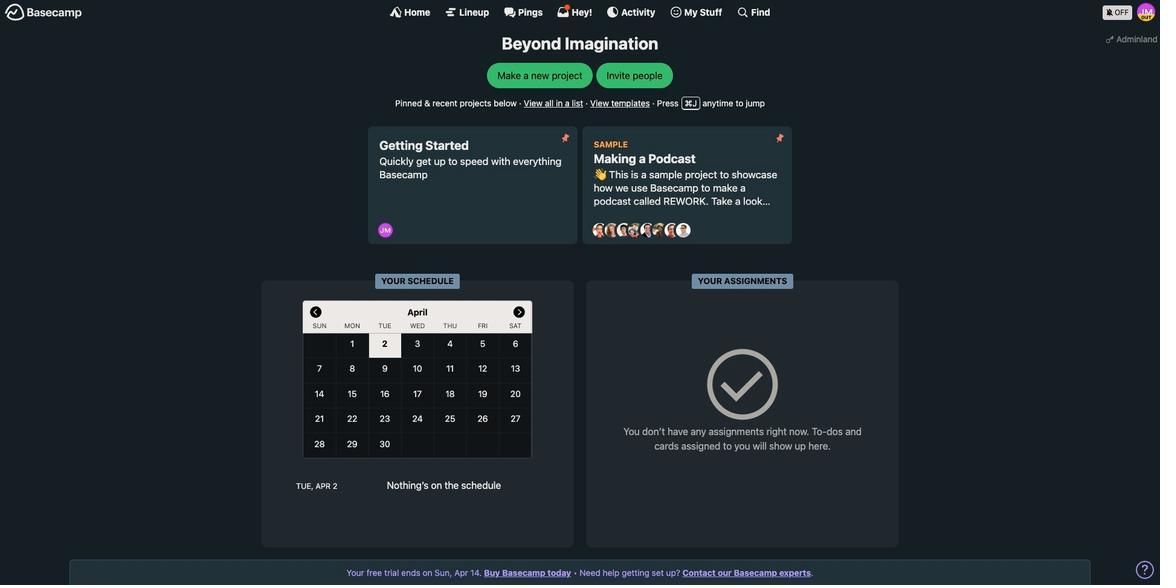 Task type: vqa. For each thing, say whether or not it's contained in the screenshot.
Cheryl Walters icon
yes



Task type: describe. For each thing, give the bounding box(es) containing it.
switch accounts image
[[5, 3, 82, 22]]

jared davis image
[[617, 223, 632, 238]]

cheryl walters image
[[605, 223, 620, 238]]

jennifer young image
[[629, 223, 643, 238]]

victor cooper image
[[677, 223, 691, 238]]

josh fiske image
[[641, 223, 655, 238]]

annie bryan image
[[593, 223, 608, 238]]



Task type: locate. For each thing, give the bounding box(es) containing it.
nicole katz image
[[653, 223, 667, 238]]

keyboard shortcut: ⌘ + / image
[[737, 6, 749, 18]]

jer mill image
[[379, 223, 393, 238]]

steve marsh image
[[665, 223, 679, 238]]

main element
[[0, 0, 1161, 24]]

jer mill image
[[1138, 3, 1156, 21]]



